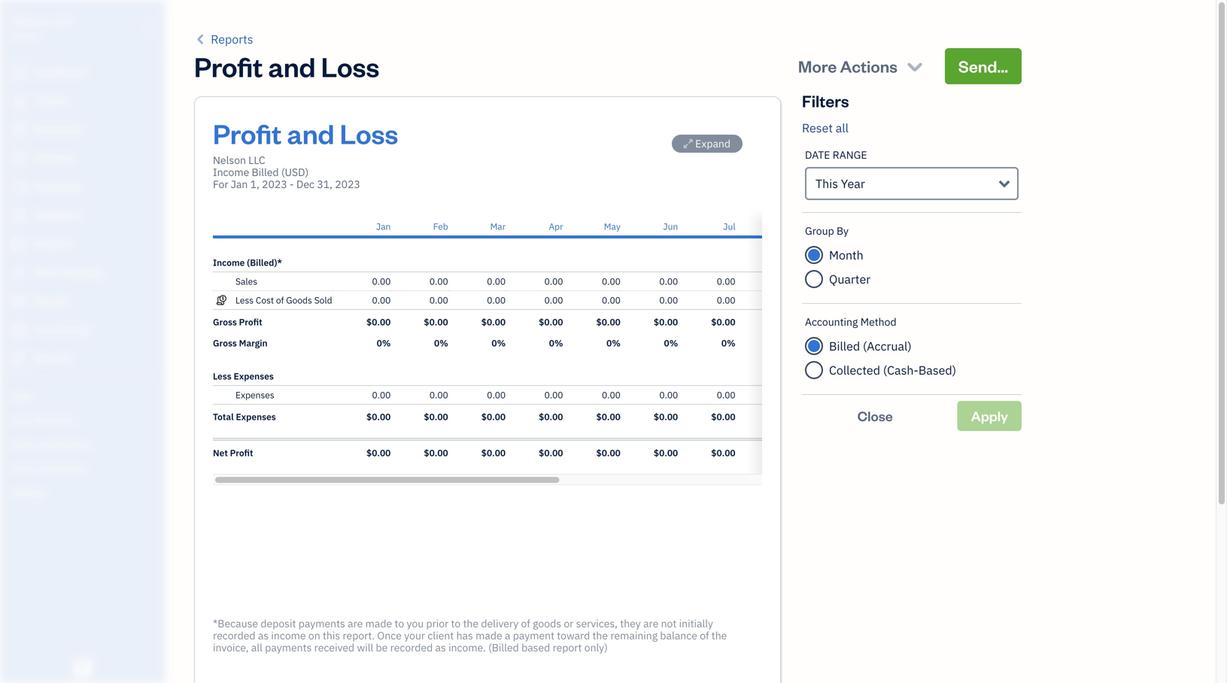 Task type: vqa. For each thing, say whether or not it's contained in the screenshot.


Task type: locate. For each thing, give the bounding box(es) containing it.
1 horizontal spatial to
[[451, 617, 461, 631]]

gross for gross margin
[[213, 337, 237, 349]]

and up "(usd)"
[[287, 115, 335, 151]]

billed down accounting method
[[829, 338, 860, 354]]

gross
[[213, 316, 237, 328], [213, 337, 237, 349]]

based
[[522, 641, 550, 655]]

payments
[[299, 617, 345, 631], [265, 641, 312, 655]]

1 horizontal spatial the
[[593, 629, 608, 643]]

*because
[[213, 617, 258, 631]]

0 vertical spatial nelson
[[12, 13, 50, 29]]

1 vertical spatial income
[[213, 257, 245, 269]]

(usd)
[[281, 165, 309, 179]]

chart image
[[10, 323, 28, 338]]

goods
[[286, 294, 312, 306]]

0 horizontal spatial recorded
[[213, 629, 256, 643]]

nelson up for
[[213, 153, 246, 167]]

the right toward
[[593, 629, 608, 643]]

0 vertical spatial income
[[213, 165, 249, 179]]

for
[[213, 177, 228, 191]]

gross for gross profit
[[213, 316, 237, 328]]

the right balance
[[712, 629, 727, 643]]

0 horizontal spatial llc
[[53, 13, 73, 29]]

1 vertical spatial jan
[[376, 221, 391, 233]]

close button
[[802, 401, 949, 431]]

less cost of goods sold
[[236, 294, 332, 306]]

$0.00
[[367, 316, 391, 328], [424, 316, 448, 328], [481, 316, 506, 328], [539, 316, 563, 328], [596, 316, 621, 328], [654, 316, 678, 328], [711, 316, 736, 328], [769, 316, 793, 328], [367, 411, 391, 423], [424, 411, 448, 423], [481, 411, 506, 423], [539, 411, 563, 423], [596, 411, 621, 423], [654, 411, 678, 423], [711, 411, 736, 423], [769, 411, 793, 423], [367, 447, 391, 459], [424, 447, 448, 459], [481, 447, 506, 459], [539, 447, 563, 459], [596, 447, 621, 459], [654, 447, 678, 459], [711, 447, 736, 459], [769, 447, 793, 459]]

expenses for total expenses
[[236, 411, 276, 423]]

freshbooks image
[[71, 659, 95, 677]]

report
[[553, 641, 582, 655]]

recorded left deposit
[[213, 629, 256, 643]]

and for profit and loss
[[268, 48, 316, 84]]

all inside reset all button
[[836, 120, 849, 136]]

recorded
[[213, 629, 256, 643], [390, 641, 433, 655]]

send…
[[959, 55, 1008, 77]]

billed
[[252, 165, 279, 179], [829, 338, 860, 354]]

1 are from the left
[[348, 617, 363, 631]]

settings image
[[11, 486, 161, 498]]

1 horizontal spatial recorded
[[390, 641, 433, 655]]

(cash-
[[883, 362, 919, 378]]

expand image
[[684, 138, 693, 150]]

2 2023 from the left
[[335, 177, 360, 191]]

0 vertical spatial billed
[[252, 165, 279, 179]]

reports button
[[194, 30, 253, 48]]

(billed
[[488, 641, 519, 655]]

of right cost
[[276, 294, 284, 306]]

goods
[[533, 617, 561, 631]]

group by group
[[805, 224, 1019, 291]]

are
[[348, 617, 363, 631], [644, 617, 659, 631]]

a
[[505, 629, 511, 643]]

0 vertical spatial loss
[[321, 48, 380, 84]]

nelson
[[12, 13, 50, 29], [213, 153, 246, 167]]

1 vertical spatial nelson
[[213, 153, 246, 167]]

0.00
[[372, 275, 391, 287], [430, 275, 448, 287], [487, 275, 506, 287], [545, 275, 563, 287], [602, 275, 621, 287], [660, 275, 678, 287], [717, 275, 736, 287], [775, 275, 793, 287], [372, 294, 391, 306], [430, 294, 448, 306], [487, 294, 506, 306], [545, 294, 563, 306], [602, 294, 621, 306], [660, 294, 678, 306], [717, 294, 736, 306], [775, 294, 793, 306], [372, 389, 391, 401], [430, 389, 448, 401], [487, 389, 506, 401], [545, 389, 563, 401], [602, 389, 621, 401], [660, 389, 678, 401], [717, 389, 736, 401], [775, 389, 793, 401]]

less for less expenses
[[213, 370, 232, 382]]

nelson up owner
[[12, 13, 50, 29]]

profit inside profit and loss nelson llc income billed (usd) for jan 1, 2023 - dec 31, 2023
[[213, 115, 282, 151]]

received
[[314, 641, 355, 655]]

payments down deposit
[[265, 641, 312, 655]]

payments up received on the bottom left of the page
[[299, 617, 345, 631]]

nelson llc owner
[[12, 13, 73, 42]]

1 horizontal spatial billed
[[829, 338, 860, 354]]

0 horizontal spatial are
[[348, 617, 363, 631]]

are up will on the bottom of page
[[348, 617, 363, 631]]

2023 left -
[[262, 177, 287, 191]]

1 horizontal spatial llc
[[249, 153, 265, 167]]

reset
[[802, 120, 833, 136]]

0 horizontal spatial as
[[258, 629, 269, 643]]

1 horizontal spatial less
[[236, 294, 254, 306]]

loss
[[321, 48, 380, 84], [340, 115, 398, 151]]

made left a
[[476, 629, 502, 643]]

0 vertical spatial gross
[[213, 316, 237, 328]]

1 horizontal spatial as
[[435, 641, 446, 655]]

0 horizontal spatial less
[[213, 370, 232, 382]]

month
[[829, 247, 864, 263]]

reset all
[[802, 120, 849, 136]]

the up income.
[[463, 617, 479, 631]]

1 horizontal spatial 2023
[[335, 177, 360, 191]]

only)
[[585, 641, 608, 655]]

0 horizontal spatial of
[[276, 294, 284, 306]]

0 horizontal spatial to
[[395, 617, 404, 631]]

collected (cash-based)
[[829, 362, 957, 378]]

accounting method option group
[[805, 334, 1019, 382]]

0 horizontal spatial jan
[[231, 177, 248, 191]]

be
[[376, 641, 388, 655]]

(accrual)
[[863, 338, 912, 354]]

close
[[858, 407, 893, 425]]

1 gross from the top
[[213, 316, 237, 328]]

billed left -
[[252, 165, 279, 179]]

6 0% from the left
[[664, 337, 678, 349]]

dec
[[296, 177, 315, 191]]

1 vertical spatial payments
[[265, 641, 312, 655]]

1 2023 from the left
[[262, 177, 287, 191]]

of right balance
[[700, 629, 709, 643]]

income up category image
[[213, 257, 245, 269]]

and inside profit and loss nelson llc income billed (usd) for jan 1, 2023 - dec 31, 2023
[[287, 115, 335, 151]]

2023 right 31,
[[335, 177, 360, 191]]

all right reset
[[836, 120, 849, 136]]

chevrondown image
[[905, 56, 926, 77]]

0 vertical spatial jan
[[231, 177, 248, 191]]

expenses right total
[[236, 411, 276, 423]]

2 gross from the top
[[213, 337, 237, 349]]

report.
[[343, 629, 375, 643]]

made
[[365, 617, 392, 631], [476, 629, 502, 643]]

has
[[457, 629, 473, 643]]

1 to from the left
[[395, 617, 404, 631]]

your
[[404, 629, 425, 643]]

less up category icon
[[213, 370, 232, 382]]

0 vertical spatial and
[[268, 48, 316, 84]]

1 vertical spatial and
[[287, 115, 335, 151]]

1 horizontal spatial all
[[836, 120, 849, 136]]

0 vertical spatial all
[[836, 120, 849, 136]]

toward
[[557, 629, 590, 643]]

llc
[[53, 13, 73, 29], [249, 153, 265, 167]]

gross up 'gross margin' on the left of the page
[[213, 316, 237, 328]]

0 horizontal spatial nelson
[[12, 13, 50, 29]]

to right prior on the left bottom of the page
[[451, 617, 461, 631]]

loss for profit and loss nelson llc income billed (usd) for jan 1, 2023 - dec 31, 2023
[[340, 115, 398, 151]]

0 vertical spatial llc
[[53, 13, 73, 29]]

will
[[357, 641, 373, 655]]

(billed)*
[[247, 257, 282, 269]]

2 vertical spatial expenses
[[236, 411, 276, 423]]

jan left feb
[[376, 221, 391, 233]]

they
[[620, 617, 641, 631]]

all
[[836, 120, 849, 136], [251, 641, 263, 655]]

all right invoice,
[[251, 641, 263, 655]]

less down "sales"
[[236, 294, 254, 306]]

31,
[[317, 177, 333, 191]]

1 income from the top
[[213, 165, 249, 179]]

2 0% from the left
[[434, 337, 448, 349]]

group by option group
[[805, 243, 1019, 291]]

client
[[428, 629, 454, 643]]

the
[[463, 617, 479, 631], [593, 629, 608, 643], [712, 629, 727, 643]]

mar
[[490, 221, 506, 233]]

profit up 1,
[[213, 115, 282, 151]]

1 vertical spatial all
[[251, 641, 263, 655]]

group
[[805, 224, 834, 238]]

1 vertical spatial less
[[213, 370, 232, 382]]

2 income from the top
[[213, 257, 245, 269]]

billed inside accounting method option group
[[829, 338, 860, 354]]

and for profit and loss nelson llc income billed (usd) for jan 1, 2023 - dec 31, 2023
[[287, 115, 335, 151]]

1 vertical spatial billed
[[829, 338, 860, 354]]

income
[[213, 165, 249, 179], [213, 257, 245, 269]]

1 vertical spatial gross
[[213, 337, 237, 349]]

1 horizontal spatial of
[[521, 617, 530, 631]]

made up be
[[365, 617, 392, 631]]

1 horizontal spatial are
[[644, 617, 659, 631]]

money image
[[10, 294, 28, 309]]

1 vertical spatial llc
[[249, 153, 265, 167]]

expenses down margin
[[234, 370, 274, 382]]

are left not at right bottom
[[644, 617, 659, 631]]

0 horizontal spatial 2023
[[262, 177, 287, 191]]

1 vertical spatial loss
[[340, 115, 398, 151]]

expenses down less expenses
[[236, 389, 274, 401]]

range
[[833, 148, 867, 162]]

and right reports button at the top left
[[268, 48, 316, 84]]

of
[[276, 294, 284, 306], [521, 617, 530, 631], [700, 629, 709, 643]]

profit and loss
[[194, 48, 380, 84]]

aug
[[778, 221, 793, 233]]

llc inside nelson llc owner
[[53, 13, 73, 29]]

1 horizontal spatial nelson
[[213, 153, 246, 167]]

loss inside profit and loss nelson llc income billed (usd) for jan 1, 2023 - dec 31, 2023
[[340, 115, 398, 151]]

delivery
[[481, 617, 519, 631]]

and
[[268, 48, 316, 84], [287, 115, 335, 151]]

expenses
[[234, 370, 274, 382], [236, 389, 274, 401], [236, 411, 276, 423]]

jan left 1,
[[231, 177, 248, 191]]

0 horizontal spatial all
[[251, 641, 263, 655]]

as
[[258, 629, 269, 643], [435, 641, 446, 655]]

as left income
[[258, 629, 269, 643]]

0 horizontal spatial billed
[[252, 165, 279, 179]]

profit
[[194, 48, 263, 84], [213, 115, 282, 151], [239, 316, 262, 328], [230, 447, 253, 459]]

as down prior on the left bottom of the page
[[435, 641, 446, 655]]

income left 1,
[[213, 165, 249, 179]]

*because deposit payments are made to you prior to the delivery of goods or services, they are not initially recorded as income on this report. once your client has made a payment toward the remaining balance of the invoice, all payments received will be recorded as income. (billed based report only)
[[213, 617, 727, 655]]

bank connections image
[[11, 462, 161, 474]]

to left you
[[395, 617, 404, 631]]

1 horizontal spatial jan
[[376, 221, 391, 233]]

0 vertical spatial less
[[236, 294, 254, 306]]

owner
[[12, 30, 40, 42]]

jan
[[231, 177, 248, 191], [376, 221, 391, 233]]

of left goods at left bottom
[[521, 617, 530, 631]]

0 vertical spatial expenses
[[234, 370, 274, 382]]

recorded down you
[[390, 641, 433, 655]]

0 horizontal spatial made
[[365, 617, 392, 631]]

net
[[213, 447, 228, 459]]

gross down "gross profit"
[[213, 337, 237, 349]]

billed inside profit and loss nelson llc income billed (usd) for jan 1, 2023 - dec 31, 2023
[[252, 165, 279, 179]]



Task type: describe. For each thing, give the bounding box(es) containing it.
less for less cost of goods sold
[[236, 294, 254, 306]]

llc inside profit and loss nelson llc income billed (usd) for jan 1, 2023 - dec 31, 2023
[[249, 153, 265, 167]]

deposit
[[261, 617, 296, 631]]

services,
[[576, 617, 618, 631]]

4 0% from the left
[[549, 337, 563, 349]]

3 0% from the left
[[492, 337, 506, 349]]

-
[[290, 177, 294, 191]]

net profit
[[213, 447, 253, 459]]

2 horizontal spatial of
[[700, 629, 709, 643]]

total expenses
[[213, 411, 276, 423]]

1 vertical spatial expenses
[[236, 389, 274, 401]]

initially
[[679, 617, 713, 631]]

5 0% from the left
[[607, 337, 621, 349]]

this
[[323, 629, 340, 643]]

once
[[377, 629, 402, 643]]

Date Range field
[[805, 167, 1019, 200]]

8 0% from the left
[[779, 337, 793, 349]]

jun
[[663, 221, 678, 233]]

accounting method
[[805, 315, 897, 329]]

project image
[[10, 237, 28, 252]]

reset all button
[[802, 119, 849, 137]]

gross margin
[[213, 337, 268, 349]]

sales
[[236, 275, 257, 287]]

items and services image
[[11, 438, 161, 450]]

1,
[[250, 177, 260, 191]]

balance
[[660, 629, 698, 643]]

2 to from the left
[[451, 617, 461, 631]]

accounting
[[805, 315, 858, 329]]

income (billed)*
[[213, 257, 282, 269]]

date
[[805, 148, 830, 162]]

filters
[[802, 90, 849, 111]]

profit right net
[[230, 447, 253, 459]]

expense image
[[10, 208, 28, 224]]

all inside *because deposit payments are made to you prior to the delivery of goods or services, they are not initially recorded as income on this report. once your client has made a payment toward the remaining balance of the invoice, all payments received will be recorded as income. (billed based report only)
[[251, 641, 263, 655]]

profit and loss nelson llc income billed (usd) for jan 1, 2023 - dec 31, 2023
[[213, 115, 398, 191]]

more actions button
[[785, 48, 939, 84]]

remaining
[[611, 629, 658, 643]]

0 horizontal spatial the
[[463, 617, 479, 631]]

1 0% from the left
[[377, 337, 391, 349]]

by
[[837, 224, 849, 238]]

sold
[[314, 294, 332, 306]]

more
[[798, 55, 837, 77]]

billed (accrual)
[[829, 338, 912, 354]]

timer image
[[10, 266, 28, 281]]

based)
[[919, 362, 957, 378]]

year
[[841, 176, 865, 192]]

team members image
[[11, 414, 161, 426]]

category image
[[213, 275, 230, 287]]

quarter
[[829, 271, 871, 287]]

group by
[[805, 224, 849, 238]]

payment
[[513, 629, 555, 643]]

profit up margin
[[239, 316, 262, 328]]

accounting method group
[[805, 315, 1019, 382]]

prior
[[426, 617, 449, 631]]

2 are from the left
[[644, 617, 659, 631]]

invoice image
[[10, 151, 28, 166]]

jul
[[724, 221, 736, 233]]

collected
[[829, 362, 881, 378]]

total
[[213, 411, 234, 423]]

less expenses
[[213, 370, 274, 382]]

income.
[[449, 641, 486, 655]]

gross profit
[[213, 316, 262, 328]]

nelson inside profit and loss nelson llc income billed (usd) for jan 1, 2023 - dec 31, 2023
[[213, 153, 246, 167]]

method
[[861, 315, 897, 329]]

2 horizontal spatial the
[[712, 629, 727, 643]]

0 vertical spatial payments
[[299, 617, 345, 631]]

expand
[[695, 137, 731, 151]]

expenses for less expenses
[[234, 370, 274, 382]]

expand button
[[672, 135, 743, 153]]

nelson inside nelson llc owner
[[12, 13, 50, 29]]

7 0% from the left
[[722, 337, 736, 349]]

main element
[[0, 0, 203, 683]]

cost
[[256, 294, 274, 306]]

date range element
[[802, 137, 1022, 213]]

reports
[[211, 31, 253, 47]]

on
[[308, 629, 320, 643]]

this year
[[816, 176, 865, 192]]

not
[[661, 617, 677, 631]]

you
[[407, 617, 424, 631]]

estimate image
[[10, 123, 28, 138]]

more actions
[[798, 55, 898, 77]]

or
[[564, 617, 574, 631]]

income
[[271, 629, 306, 643]]

apps image
[[11, 390, 161, 402]]

1 horizontal spatial made
[[476, 629, 502, 643]]

this
[[816, 176, 838, 192]]

may
[[604, 221, 621, 233]]

payment image
[[10, 180, 28, 195]]

loss for profit and loss
[[321, 48, 380, 84]]

date range
[[805, 148, 867, 162]]

client image
[[10, 94, 28, 109]]

apr
[[549, 221, 563, 233]]

category image
[[213, 389, 230, 401]]

invoice,
[[213, 641, 249, 655]]

report image
[[10, 351, 28, 367]]

actions
[[840, 55, 898, 77]]

chevronleft image
[[194, 30, 208, 48]]

profit down reports
[[194, 48, 263, 84]]

send… button
[[945, 48, 1022, 84]]

dashboard image
[[10, 65, 28, 81]]

feb
[[433, 221, 448, 233]]

income inside profit and loss nelson llc income billed (usd) for jan 1, 2023 - dec 31, 2023
[[213, 165, 249, 179]]

jan inside profit and loss nelson llc income billed (usd) for jan 1, 2023 - dec 31, 2023
[[231, 177, 248, 191]]



